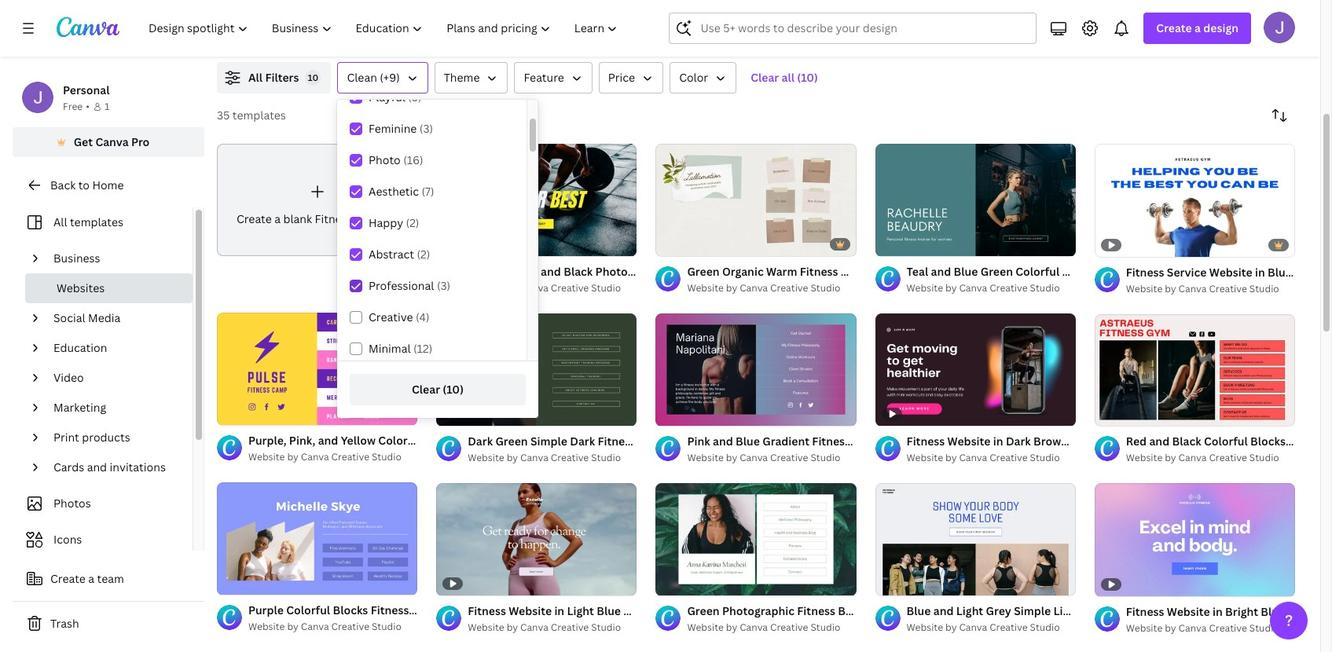 Task type: vqa. For each thing, say whether or not it's contained in the screenshot.
"Link" within the Purple Colorful Blocks Fitness Bio-Link Website Website by Canva Creative Studio
yes



Task type: describe. For each thing, give the bounding box(es) containing it.
dark green simple dark fitness bio-link website website by canva creative studio
[[468, 434, 729, 465]]

all
[[782, 70, 795, 85]]

clear all (10)
[[751, 70, 819, 85]]

feminine (3)
[[369, 121, 433, 136]]

fitness inside the teal and blue green colorful blocks fitness service website website by canva creative studio
[[1101, 264, 1139, 279]]

1 for teal
[[887, 237, 891, 249]]

aesthetic
[[369, 184, 419, 199]]

creative inside red and black colorful blocks fitness b website by canva creative studio
[[1210, 452, 1248, 465]]

jacob simon image
[[1265, 12, 1296, 43]]

dark green simple dark fitness bio-link website image
[[437, 313, 637, 426]]

website by canva creative studio link for fitness service website in blue and wh
[[1127, 281, 1296, 297]]

and for blue and light grey simple light fitness service website website by canva creative studio
[[934, 604, 954, 619]]

blocks inside "purple colorful blocks fitness bio-link website website by canva creative studio"
[[333, 603, 368, 618]]

create a team button
[[13, 564, 204, 595]]

35 templates
[[217, 108, 286, 123]]

education link
[[47, 333, 183, 363]]

1 horizontal spatial bright
[[1226, 605, 1259, 620]]

website by canva creative studio link for bright yellow and black photographic fitness service website
[[468, 281, 637, 296]]

green inside the green photographic fitness bio-link website website by canva creative studio
[[688, 604, 720, 619]]

bright inside the bright yellow and black photographic fitness service website website by canva creative studio
[[468, 264, 501, 279]]

canva inside pink and blue gradient fitness bio-link website website by canva creative studio
[[740, 451, 768, 465]]

price
[[609, 70, 636, 85]]

purple colorful blocks fitness bio-link website link
[[249, 603, 502, 620]]

cards and invitations
[[53, 460, 166, 475]]

and inside the bright yellow and black photographic fitness service website website by canva creative studio
[[541, 264, 561, 279]]

2 light from the left
[[1054, 604, 1081, 619]]

canva inside "purple colorful blocks fitness bio-link website website by canva creative studio"
[[301, 621, 329, 634]]

creative inside the bright yellow and black photographic fitness service website website by canva creative studio
[[551, 281, 589, 295]]

marketing link
[[47, 393, 183, 423]]

fitness inside the bright yellow and black photographic fitness service website website by canva creative studio
[[671, 264, 709, 279]]

back
[[50, 178, 76, 193]]

creative inside "purple colorful blocks fitness bio-link website website by canva creative studio"
[[332, 621, 370, 634]]

studio inside the green photographic fitness bio-link website website by canva creative studio
[[811, 621, 841, 634]]

canva inside the bright yellow and black photographic fitness service website website by canva creative studio
[[521, 281, 549, 295]]

blocks inside the teal and blue green colorful blocks fitness service website website by canva creative studio
[[1063, 264, 1098, 279]]

fitness website in dark brown neon pink gradients style link
[[907, 434, 1211, 451]]

minimal
[[369, 341, 411, 356]]

all filters
[[249, 70, 299, 85]]

get canva pro button
[[13, 127, 204, 157]]

gradients
[[1128, 434, 1181, 449]]

create for create a blank fitness website
[[237, 211, 272, 226]]

wh
[[1318, 265, 1333, 280]]

fitness service website in blue and wh link
[[1127, 264, 1333, 281]]

website by canva creative studio link for fitness website in bright blue bright pu
[[1127, 621, 1296, 637]]

dark for fitness
[[1007, 434, 1032, 449]]

color button
[[670, 62, 737, 94]]

back to home
[[50, 178, 124, 193]]

fitness inside dark green simple dark fitness bio-link website website by canva creative studio
[[598, 434, 636, 449]]

canva inside fitness website in bright blue bright pu website by canva creative studio
[[1179, 622, 1208, 635]]

studio inside blue and light grey simple light fitness service website website by canva creative studio
[[1031, 622, 1061, 635]]

get canva pro
[[74, 134, 150, 149]]

studio inside red and black colorful blocks fitness b website by canva creative studio
[[1250, 452, 1280, 465]]

1 for blue
[[887, 578, 891, 589]]

website by canva creative studio link for teal and blue green colorful blocks fitness service website
[[907, 281, 1076, 296]]

neon
[[1071, 434, 1100, 449]]

studio inside pink and blue gradient fitness bio-link website website by canva creative studio
[[811, 451, 841, 465]]

creative (4)
[[369, 310, 430, 325]]

green organic warm fitness bio-link website image
[[656, 144, 857, 257]]

price button
[[599, 62, 664, 94]]

blue inside the teal and blue green colorful blocks fitness service website website by canva creative studio
[[954, 264, 979, 279]]

10 filter options selected element
[[305, 70, 321, 86]]

link inside dark green simple dark fitness bio-link website website by canva creative studio
[[661, 434, 683, 449]]

clear (10)
[[412, 382, 464, 397]]

warm
[[767, 264, 798, 279]]

products
[[82, 430, 130, 445]]

purple colorful blocks fitness bio-link website image
[[217, 483, 418, 596]]

by inside blue and light grey simple light fitness service website website by canva creative studio
[[946, 622, 957, 635]]

black inside the bright yellow and black photographic fitness service website website by canva creative studio
[[564, 264, 593, 279]]

bio- inside the green photographic fitness bio-link website website by canva creative studio
[[839, 604, 861, 619]]

clean (+9) button
[[338, 62, 428, 94]]

green organic warm fitness bio-link website website by canva creative studio
[[688, 264, 931, 295]]

by inside pink and blue gradient fitness bio-link website website by canva creative studio
[[727, 451, 738, 465]]

Search search field
[[701, 13, 1027, 43]]

all templates
[[53, 215, 123, 230]]

get
[[74, 134, 93, 149]]

brown
[[1034, 434, 1069, 449]]

creative inside blue and light grey simple light fitness service website website by canva creative studio
[[990, 622, 1028, 635]]

blocks inside red and black colorful blocks fitness b website by canva creative studio
[[1251, 434, 1287, 449]]

and for red and black colorful blocks fitness b website by canva creative studio
[[1150, 434, 1170, 449]]

and for teal and blue green colorful blocks fitness service website website by canva creative studio
[[932, 264, 952, 279]]

0 horizontal spatial website by canva creative studio
[[249, 451, 402, 464]]

pink and blue gradient fitness bio-link website website by canva creative studio
[[688, 434, 943, 465]]

purple colorful blocks fitness bio-link website website by canva creative studio
[[249, 603, 502, 634]]

back to home link
[[13, 170, 204, 201]]

minimal (12)
[[369, 341, 433, 356]]

trash
[[50, 617, 79, 631]]

canva inside the green photographic fitness bio-link website website by canva creative studio
[[740, 621, 768, 634]]

canva inside the teal and blue green colorful blocks fitness service website website by canva creative studio
[[960, 281, 988, 295]]

playful (3)
[[369, 90, 422, 105]]

print
[[53, 430, 79, 445]]

2 horizontal spatial bright
[[1289, 605, 1322, 620]]

fitness inside blue and light grey simple light fitness service website website by canva creative studio
[[1084, 604, 1122, 619]]

bio- inside pink and blue gradient fitness bio-link website website by canva creative studio
[[854, 434, 876, 449]]

6 for blue
[[904, 578, 910, 589]]

create a team
[[50, 572, 124, 587]]

by inside red and black colorful blocks fitness b website by canva creative studio
[[1166, 452, 1177, 465]]

create a design button
[[1145, 13, 1252, 44]]

red
[[1127, 434, 1147, 449]]

service inside fitness service website in blue and wh website by canva creative studio
[[1168, 265, 1208, 280]]

canva inside red and black colorful blocks fitness b website by canva creative studio
[[1179, 452, 1208, 465]]

create a blank fitness website element
[[217, 144, 418, 257]]

bright yellow and black photographic fitness service website website by canva creative studio
[[468, 264, 797, 295]]

green inside dark green simple dark fitness bio-link website website by canva creative studio
[[496, 434, 528, 449]]

to
[[78, 178, 90, 193]]

canva inside button
[[95, 134, 129, 149]]

blue inside fitness service website in blue and wh website by canva creative studio
[[1269, 265, 1293, 280]]

design
[[1204, 20, 1239, 35]]

social
[[53, 311, 85, 326]]

by inside fitness website in bright blue bright pu website by canva creative studio
[[1166, 622, 1177, 635]]

by inside dark green simple dark fitness bio-link website website by canva creative studio
[[507, 451, 518, 465]]

aesthetic (7)
[[369, 184, 435, 199]]

create a blank fitness website
[[237, 211, 398, 226]]

blue inside blue and light grey simple light fitness service website website by canva creative studio
[[907, 604, 931, 619]]

simple inside dark green simple dark fitness bio-link website website by canva creative studio
[[531, 434, 568, 449]]

website by canva creative studio link for fitness website in dark brown neon pink gradients style
[[907, 451, 1076, 467]]

gradient
[[763, 434, 810, 449]]

and for pink and blue gradient fitness bio-link website website by canva creative studio
[[713, 434, 734, 449]]

(3) for playful (3)
[[408, 90, 422, 105]]

website by canva creative studio link for green photographic fitness bio-link website
[[688, 620, 857, 636]]

website by canva creative studio link for blue and light grey simple light fitness service website
[[907, 621, 1076, 636]]

of for teal and blue green colorful blocks fitness service website
[[893, 237, 902, 249]]

canva inside fitness website in dark brown neon pink gradients style website by canva creative studio
[[960, 452, 988, 465]]

clean (+9)
[[347, 70, 400, 85]]

all for all templates
[[53, 215, 67, 230]]

print products link
[[47, 423, 183, 453]]

in for fitness website in bright blue bright pu
[[1213, 605, 1223, 620]]

theme
[[444, 70, 480, 85]]

color
[[680, 70, 709, 85]]

green photographic fitness bio-link website website by canva creative studio
[[688, 604, 928, 634]]

purple
[[249, 603, 284, 618]]

in inside fitness service website in blue and wh website by canva creative studio
[[1256, 265, 1266, 280]]

marketing
[[53, 400, 106, 415]]

(7)
[[422, 184, 435, 199]]

feminine
[[369, 121, 417, 136]]

social media link
[[47, 304, 183, 333]]

cards
[[53, 460, 84, 475]]

1 of 6 link for light
[[876, 484, 1076, 597]]

link inside "purple colorful blocks fitness bio-link website website by canva creative studio"
[[434, 603, 456, 618]]

all for all filters
[[249, 70, 263, 85]]

blue and light grey simple light fitness service website website by canva creative studio
[[907, 604, 1210, 635]]

free •
[[63, 100, 90, 113]]

b
[[1330, 434, 1333, 449]]

creative inside dark green simple dark fitness bio-link website website by canva creative studio
[[551, 451, 589, 465]]

(16)
[[404, 153, 423, 168]]

dark for dark
[[570, 434, 595, 449]]

6 for teal
[[904, 237, 910, 249]]

video
[[53, 370, 84, 385]]

link inside green organic warm fitness bio-link website website by canva creative studio
[[863, 264, 885, 279]]

canva inside green organic warm fitness bio-link website website by canva creative studio
[[740, 281, 768, 295]]

style
[[1183, 434, 1211, 449]]

fitness inside fitness service website in blue and wh website by canva creative studio
[[1127, 265, 1165, 280]]

filters
[[265, 70, 299, 85]]

(4)
[[416, 310, 430, 325]]

photo (16)
[[369, 153, 423, 168]]

bio- inside "purple colorful blocks fitness bio-link website website by canva creative studio"
[[412, 603, 434, 618]]

clear (10) button
[[350, 374, 526, 406]]

simple inside blue and light grey simple light fitness service website website by canva creative studio
[[1015, 604, 1052, 619]]

(3) for feminine (3)
[[420, 121, 433, 136]]

photographic inside the green photographic fitness bio-link website website by canva creative studio
[[723, 604, 795, 619]]

by inside "purple colorful blocks fitness bio-link website website by canva creative studio"
[[287, 621, 299, 634]]

creative inside the teal and blue green colorful blocks fitness service website website by canva creative studio
[[990, 281, 1028, 295]]

professional (3)
[[369, 278, 451, 293]]

teal and blue green colorful blocks fitness service website link
[[907, 263, 1227, 281]]

studio inside fitness website in bright blue bright pu website by canva creative studio
[[1250, 622, 1280, 635]]

studio inside the bright yellow and black photographic fitness service website website by canva creative studio
[[592, 281, 621, 295]]

studio inside fitness service website in blue and wh website by canva creative studio
[[1250, 282, 1280, 295]]

home
[[92, 178, 124, 193]]

photos link
[[22, 489, 183, 519]]



Task type: locate. For each thing, give the bounding box(es) containing it.
2 6 from the top
[[904, 578, 910, 589]]

2 horizontal spatial a
[[1195, 20, 1202, 35]]

and for cards and invitations
[[87, 460, 107, 475]]

and right cards
[[87, 460, 107, 475]]

0 horizontal spatial in
[[994, 434, 1004, 449]]

(3) for professional (3)
[[437, 278, 451, 293]]

studio
[[592, 281, 621, 295], [811, 281, 841, 295], [1031, 281, 1061, 295], [1250, 282, 1280, 295], [372, 451, 402, 464], [592, 451, 621, 465], [811, 451, 841, 465], [1031, 452, 1061, 465], [1250, 452, 1280, 465], [372, 621, 402, 634], [811, 621, 841, 634], [592, 622, 621, 635], [1031, 622, 1061, 635], [1250, 622, 1280, 635]]

1 horizontal spatial in
[[1213, 605, 1223, 620]]

1 vertical spatial (10)
[[443, 382, 464, 397]]

by inside the teal and blue green colorful blocks fitness service website website by canva creative studio
[[946, 281, 957, 295]]

team
[[97, 572, 124, 587]]

creative inside pink and blue gradient fitness bio-link website website by canva creative studio
[[771, 451, 809, 465]]

photographic inside the bright yellow and black photographic fitness service website website by canva creative studio
[[596, 264, 668, 279]]

1 vertical spatial 1 of 6
[[887, 578, 910, 589]]

happy
[[369, 215, 404, 230]]

photos
[[53, 496, 91, 511]]

all left filters
[[249, 70, 263, 85]]

(3) right professional
[[437, 278, 451, 293]]

0 horizontal spatial simple
[[531, 434, 568, 449]]

fitness
[[315, 211, 353, 226], [671, 264, 709, 279], [800, 264, 839, 279], [1101, 264, 1139, 279], [1127, 265, 1165, 280], [598, 434, 636, 449], [813, 434, 851, 449], [907, 434, 945, 449], [1289, 434, 1327, 449], [371, 603, 409, 618], [798, 604, 836, 619], [1084, 604, 1122, 619], [1127, 605, 1165, 620]]

colorful inside red and black colorful blocks fitness b website by canva creative studio
[[1205, 434, 1249, 449]]

in inside fitness website in dark brown neon pink gradients style website by canva creative studio
[[994, 434, 1004, 449]]

a left blank
[[275, 211, 281, 226]]

light
[[957, 604, 984, 619], [1054, 604, 1081, 619]]

business link
[[47, 244, 183, 274]]

canva
[[95, 134, 129, 149], [521, 281, 549, 295], [740, 281, 768, 295], [960, 281, 988, 295], [1179, 282, 1208, 295], [301, 451, 329, 464], [521, 451, 549, 465], [740, 451, 768, 465], [960, 452, 988, 465], [1179, 452, 1208, 465], [301, 621, 329, 634], [740, 621, 768, 634], [521, 622, 549, 635], [960, 622, 988, 635], [1179, 622, 1208, 635]]

pink inside pink and blue gradient fitness bio-link website website by canva creative studio
[[688, 434, 711, 449]]

pink
[[688, 434, 711, 449], [1103, 434, 1126, 449]]

templates down back to home
[[70, 215, 123, 230]]

1 vertical spatial all
[[53, 215, 67, 230]]

(2) right happy
[[406, 215, 419, 230]]

1 vertical spatial in
[[994, 434, 1004, 449]]

fitness inside fitness website in dark brown neon pink gradients style website by canva creative studio
[[907, 434, 945, 449]]

0 vertical spatial (2)
[[406, 215, 419, 230]]

0 vertical spatial 1
[[104, 100, 110, 113]]

teal and blue green colorful blocks fitness service website image
[[876, 144, 1076, 257]]

1 vertical spatial blocks
[[1251, 434, 1287, 449]]

1 vertical spatial colorful
[[1205, 434, 1249, 449]]

black right yellow
[[564, 264, 593, 279]]

1 horizontal spatial clear
[[751, 70, 779, 85]]

•
[[86, 100, 90, 113]]

1 horizontal spatial all
[[249, 70, 263, 85]]

templates for all templates
[[70, 215, 123, 230]]

colorful
[[1016, 264, 1060, 279], [1205, 434, 1249, 449], [286, 603, 330, 618]]

colorful inside "purple colorful blocks fitness bio-link website website by canva creative studio"
[[286, 603, 330, 618]]

link
[[863, 264, 885, 279], [661, 434, 683, 449], [875, 434, 898, 449], [434, 603, 456, 618], [861, 604, 883, 619]]

1 vertical spatial (2)
[[417, 247, 430, 262]]

creative inside fitness website in dark brown neon pink gradients style website by canva creative studio
[[990, 452, 1028, 465]]

dark green simple dark fitness bio-link website link
[[468, 433, 729, 450]]

pink and blue gradient fitness bio-link website link
[[688, 433, 943, 450]]

red and black colorful blocks fitness b website by canva creative studio
[[1127, 434, 1333, 465]]

0 horizontal spatial (10)
[[443, 382, 464, 397]]

fitness inside pink and blue gradient fitness bio-link website website by canva creative studio
[[813, 434, 851, 449]]

website inside red and black colorful blocks fitness b website by canva creative studio
[[1127, 452, 1163, 465]]

creative inside fitness website in bright blue bright pu website by canva creative studio
[[1210, 622, 1248, 635]]

0 vertical spatial simple
[[531, 434, 568, 449]]

1 horizontal spatial photographic
[[723, 604, 795, 619]]

1 horizontal spatial light
[[1054, 604, 1081, 619]]

1 vertical spatial 6
[[904, 578, 910, 589]]

and left wh
[[1295, 265, 1316, 280]]

1 vertical spatial website by canva creative studio
[[468, 622, 621, 635]]

green photographic fitness bio-link website image
[[656, 483, 857, 596]]

1 horizontal spatial blocks
[[1063, 264, 1098, 279]]

and left gradient at the bottom
[[713, 434, 734, 449]]

1 vertical spatial 1
[[887, 237, 891, 249]]

Sort by button
[[1265, 100, 1296, 131]]

0 horizontal spatial blocks
[[333, 603, 368, 618]]

colorful inside the teal and blue green colorful blocks fitness service website website by canva creative studio
[[1016, 264, 1060, 279]]

blue inside pink and blue gradient fitness bio-link website website by canva creative studio
[[736, 434, 760, 449]]

studio inside fitness website in dark brown neon pink gradients style website by canva creative studio
[[1031, 452, 1061, 465]]

by inside fitness website in dark brown neon pink gradients style website by canva creative studio
[[946, 452, 957, 465]]

(2) for happy (2)
[[406, 215, 419, 230]]

and inside pink and blue gradient fitness bio-link website website by canva creative studio
[[713, 434, 734, 449]]

0 vertical spatial photographic
[[596, 264, 668, 279]]

1 6 from the top
[[904, 237, 910, 249]]

1 vertical spatial a
[[275, 211, 281, 226]]

10
[[308, 72, 319, 83]]

1 vertical spatial templates
[[70, 215, 123, 230]]

create left blank
[[237, 211, 272, 226]]

templates
[[233, 108, 286, 123], [70, 215, 123, 230]]

of for blue and light grey simple light fitness service website
[[893, 578, 902, 589]]

clear down (12)
[[412, 382, 440, 397]]

2 vertical spatial (3)
[[437, 278, 451, 293]]

1 vertical spatial of
[[893, 578, 902, 589]]

2 vertical spatial a
[[88, 572, 94, 587]]

pink inside fitness website in dark brown neon pink gradients style website by canva creative studio
[[1103, 434, 1126, 449]]

link inside the green photographic fitness bio-link website website by canva creative studio
[[861, 604, 883, 619]]

create down icons
[[50, 572, 86, 587]]

studio inside "purple colorful blocks fitness bio-link website website by canva creative studio"
[[372, 621, 402, 634]]

service inside the bright yellow and black photographic fitness service website website by canva creative studio
[[712, 264, 752, 279]]

theme button
[[435, 62, 508, 94]]

purple, pink, and yellow colorful blocks fitness bio-link website image
[[217, 313, 418, 426]]

happy (2)
[[369, 215, 419, 230]]

social media
[[53, 311, 121, 326]]

2 of from the top
[[893, 578, 902, 589]]

a left team
[[88, 572, 94, 587]]

0 vertical spatial clear
[[751, 70, 779, 85]]

2 horizontal spatial colorful
[[1205, 434, 1249, 449]]

1 horizontal spatial create
[[237, 211, 272, 226]]

clear inside the clear (10) button
[[412, 382, 440, 397]]

website by canva creative studio link for pink and blue gradient fitness bio-link website
[[688, 450, 857, 466]]

red and black colorful blocks fitness bio-link website image
[[1095, 314, 1296, 427]]

1 vertical spatial black
[[1173, 434, 1202, 449]]

create a design
[[1157, 20, 1239, 35]]

create left design
[[1157, 20, 1193, 35]]

creative inside green organic warm fitness bio-link website website by canva creative studio
[[771, 281, 809, 295]]

yellow
[[504, 264, 538, 279]]

fitness inside fitness website in bright blue bright pu website by canva creative studio
[[1127, 605, 1165, 620]]

all down the back on the left of the page
[[53, 215, 67, 230]]

blue inside fitness website in bright blue bright pu website by canva creative studio
[[1262, 605, 1286, 620]]

playful
[[369, 90, 406, 105]]

create for create a design
[[1157, 20, 1193, 35]]

0 horizontal spatial dark
[[468, 434, 493, 449]]

black inside red and black colorful blocks fitness b website by canva creative studio
[[1173, 434, 1202, 449]]

simple
[[531, 434, 568, 449], [1015, 604, 1052, 619]]

clear left all
[[751, 70, 779, 85]]

(2) for abstract (2)
[[417, 247, 430, 262]]

1 horizontal spatial (10)
[[798, 70, 819, 85]]

by inside the bright yellow and black photographic fitness service website website by canva creative studio
[[507, 281, 518, 295]]

and right teal
[[932, 264, 952, 279]]

website by canva creative studio link for purple colorful blocks fitness bio-link website
[[249, 620, 418, 636]]

website
[[355, 211, 398, 226], [754, 264, 797, 279], [888, 264, 931, 279], [1184, 264, 1227, 279], [1210, 265, 1253, 280], [468, 281, 505, 295], [688, 281, 724, 295], [907, 281, 944, 295], [1127, 282, 1163, 295], [686, 434, 729, 449], [900, 434, 943, 449], [948, 434, 991, 449], [249, 451, 285, 464], [468, 451, 505, 465], [688, 451, 724, 465], [907, 452, 944, 465], [1127, 452, 1163, 465], [459, 603, 502, 618], [885, 604, 928, 619], [1167, 604, 1210, 619], [1168, 605, 1211, 620], [249, 621, 285, 634], [688, 621, 724, 634], [468, 622, 505, 635], [907, 622, 944, 635], [1127, 622, 1163, 635]]

creative inside fitness service website in blue and wh website by canva creative studio
[[1210, 282, 1248, 295]]

0 vertical spatial colorful
[[1016, 264, 1060, 279]]

blue and light grey simple light fitness service website image
[[876, 484, 1076, 597]]

2 horizontal spatial dark
[[1007, 434, 1032, 449]]

1 light from the left
[[957, 604, 984, 619]]

1 horizontal spatial simple
[[1015, 604, 1052, 619]]

0 horizontal spatial create
[[50, 572, 86, 587]]

0 horizontal spatial clear
[[412, 382, 440, 397]]

studio inside dark green simple dark fitness bio-link website website by canva creative studio
[[592, 451, 621, 465]]

clean
[[347, 70, 377, 85]]

black right red
[[1173, 434, 1202, 449]]

0 vertical spatial in
[[1256, 265, 1266, 280]]

all
[[249, 70, 263, 85], [53, 215, 67, 230]]

create inside button
[[50, 572, 86, 587]]

and right red
[[1150, 434, 1170, 449]]

a for blank
[[275, 211, 281, 226]]

education
[[53, 341, 107, 355]]

templates right 35
[[233, 108, 286, 123]]

0 vertical spatial black
[[564, 264, 593, 279]]

(2) right abstract
[[417, 247, 430, 262]]

studio inside green organic warm fitness bio-link website website by canva creative studio
[[811, 281, 841, 295]]

1 of 6 link for blue
[[876, 144, 1076, 257]]

canva inside fitness service website in blue and wh website by canva creative studio
[[1179, 282, 1208, 295]]

2 vertical spatial 1
[[887, 578, 891, 589]]

top level navigation element
[[138, 13, 632, 44]]

1 horizontal spatial colorful
[[1016, 264, 1060, 279]]

invitations
[[110, 460, 166, 475]]

0 vertical spatial a
[[1195, 20, 1202, 35]]

simple right grey
[[1015, 604, 1052, 619]]

feature button
[[515, 62, 593, 94]]

websites
[[57, 281, 105, 296]]

1 vertical spatial photographic
[[723, 604, 795, 619]]

green inside the teal and blue green colorful blocks fitness service website website by canva creative studio
[[981, 264, 1014, 279]]

service inside the teal and blue green colorful blocks fitness service website website by canva creative studio
[[1142, 264, 1181, 279]]

by inside fitness service website in blue and wh website by canva creative studio
[[1166, 282, 1177, 295]]

None search field
[[670, 13, 1038, 44]]

blue and light grey simple light fitness service website link
[[907, 603, 1210, 621]]

fitness website templates image
[[960, 0, 1296, 43], [960, 0, 1296, 43]]

0 horizontal spatial pink
[[688, 434, 711, 449]]

photographic
[[596, 264, 668, 279], [723, 604, 795, 619]]

business
[[53, 251, 100, 266]]

1 vertical spatial clear
[[412, 382, 440, 397]]

(3) right the 'feminine' at left
[[420, 121, 433, 136]]

0 vertical spatial website by canva creative studio
[[249, 451, 402, 464]]

fitness inside the green photographic fitness bio-link website website by canva creative studio
[[798, 604, 836, 619]]

free
[[63, 100, 83, 113]]

1 of 6 for blue
[[887, 578, 910, 589]]

2 1 of 6 from the top
[[887, 578, 910, 589]]

1 horizontal spatial pink
[[1103, 434, 1126, 449]]

1 horizontal spatial black
[[1173, 434, 1202, 449]]

a inside button
[[88, 572, 94, 587]]

1 horizontal spatial website by canva creative studio
[[468, 622, 621, 635]]

green inside green organic warm fitness bio-link website website by canva creative studio
[[688, 264, 720, 279]]

0 vertical spatial 1 of 6
[[887, 237, 910, 249]]

in inside fitness website in bright blue bright pu website by canva creative studio
[[1213, 605, 1223, 620]]

a for design
[[1195, 20, 1202, 35]]

bright yellow and black photographic fitness service website link
[[468, 263, 797, 281]]

1 1 of 6 from the top
[[887, 237, 910, 249]]

bio- inside green organic warm fitness bio-link website website by canva creative studio
[[841, 264, 863, 279]]

website by canva creative studio
[[249, 451, 402, 464], [468, 622, 621, 635]]

by inside green organic warm fitness bio-link website website by canva creative studio
[[727, 281, 738, 295]]

0 horizontal spatial a
[[88, 572, 94, 587]]

canva inside blue and light grey simple light fitness service website website by canva creative studio
[[960, 622, 988, 635]]

0 horizontal spatial black
[[564, 264, 593, 279]]

of
[[893, 237, 902, 249], [893, 578, 902, 589]]

website by canva creative studio link for red and black colorful blocks fitness b
[[1127, 451, 1296, 467]]

simple down dark green simple dark fitness bio-link website image
[[531, 434, 568, 449]]

bright
[[468, 264, 501, 279], [1226, 605, 1259, 620], [1289, 605, 1322, 620]]

light left grey
[[957, 604, 984, 619]]

2 vertical spatial in
[[1213, 605, 1223, 620]]

2 horizontal spatial create
[[1157, 20, 1193, 35]]

clear for clear all (10)
[[751, 70, 779, 85]]

bright yellow and black photographic fitness service website image
[[437, 144, 637, 257]]

link inside pink and blue gradient fitness bio-link website website by canva creative studio
[[875, 434, 898, 449]]

blocks
[[1063, 264, 1098, 279], [1251, 434, 1287, 449], [333, 603, 368, 618]]

black
[[564, 264, 593, 279], [1173, 434, 1202, 449]]

0 vertical spatial 6
[[904, 237, 910, 249]]

0 vertical spatial templates
[[233, 108, 286, 123]]

fitness inside red and black colorful blocks fitness b website by canva creative studio
[[1289, 434, 1327, 449]]

0 horizontal spatial bright
[[468, 264, 501, 279]]

1 horizontal spatial templates
[[233, 108, 286, 123]]

2 vertical spatial colorful
[[286, 603, 330, 618]]

(3) right playful
[[408, 90, 422, 105]]

fitness inside green organic warm fitness bio-link website website by canva creative studio
[[800, 264, 839, 279]]

1 vertical spatial (3)
[[420, 121, 433, 136]]

and inside red and black colorful blocks fitness b website by canva creative studio
[[1150, 434, 1170, 449]]

icons
[[53, 532, 82, 547]]

green photographic fitness bio-link website link
[[688, 603, 928, 620]]

1 1 of 6 link from the top
[[876, 144, 1076, 257]]

clear inside clear all (10) button
[[751, 70, 779, 85]]

fitness inside "purple colorful blocks fitness bio-link website website by canva creative studio"
[[371, 603, 409, 618]]

and left grey
[[934, 604, 954, 619]]

1 vertical spatial create
[[237, 211, 272, 226]]

0 horizontal spatial all
[[53, 215, 67, 230]]

create inside dropdown button
[[1157, 20, 1193, 35]]

create a blank fitness website link
[[217, 144, 418, 257]]

create for create a team
[[50, 572, 86, 587]]

a left design
[[1195, 20, 1202, 35]]

1 horizontal spatial dark
[[570, 434, 595, 449]]

0 horizontal spatial light
[[957, 604, 984, 619]]

(3)
[[408, 90, 422, 105], [420, 121, 433, 136], [437, 278, 451, 293]]

1 horizontal spatial a
[[275, 211, 281, 226]]

1 of 6 for teal
[[887, 237, 910, 249]]

in for fitness website in dark brown neon pink gradients style
[[994, 434, 1004, 449]]

2 horizontal spatial blocks
[[1251, 434, 1287, 449]]

by inside the green photographic fitness bio-link website website by canva creative studio
[[727, 621, 738, 634]]

2 vertical spatial create
[[50, 572, 86, 587]]

pink and blue gradient fitness bio-link website image
[[656, 313, 857, 426]]

media
[[88, 311, 121, 326]]

templates for 35 templates
[[233, 108, 286, 123]]

0 vertical spatial (3)
[[408, 90, 422, 105]]

clear all (10) button
[[743, 62, 826, 94]]

video link
[[47, 363, 183, 393]]

2 1 of 6 link from the top
[[876, 484, 1076, 597]]

blank
[[283, 211, 312, 226]]

fitness website in bright blue bright pu link
[[1127, 604, 1333, 621]]

dark
[[468, 434, 493, 449], [570, 434, 595, 449], [1007, 434, 1032, 449]]

canva inside dark green simple dark fitness bio-link website website by canva creative studio
[[521, 451, 549, 465]]

teal and blue green colorful blocks fitness service website website by canva creative studio
[[907, 264, 1227, 295]]

0 vertical spatial 1 of 6 link
[[876, 144, 1076, 257]]

clear for clear (10)
[[412, 382, 440, 397]]

0 horizontal spatial colorful
[[286, 603, 330, 618]]

teal
[[907, 264, 929, 279]]

0 horizontal spatial templates
[[70, 215, 123, 230]]

1 vertical spatial simple
[[1015, 604, 1052, 619]]

1 of 6 link
[[876, 144, 1076, 257], [876, 484, 1076, 597]]

feature
[[524, 70, 565, 85]]

1 vertical spatial 1 of 6 link
[[876, 484, 1076, 597]]

abstract (2)
[[369, 247, 430, 262]]

0 vertical spatial blocks
[[1063, 264, 1098, 279]]

studio inside the teal and blue green colorful blocks fitness service website website by canva creative studio
[[1031, 281, 1061, 295]]

and inside fitness service website in blue and wh website by canva creative studio
[[1295, 265, 1316, 280]]

0 horizontal spatial photographic
[[596, 264, 668, 279]]

and
[[541, 264, 561, 279], [932, 264, 952, 279], [1295, 265, 1316, 280], [713, 434, 734, 449], [1150, 434, 1170, 449], [87, 460, 107, 475], [934, 604, 954, 619]]

pro
[[131, 134, 150, 149]]

cards and invitations link
[[47, 453, 183, 483]]

abstract
[[369, 247, 415, 262]]

website by canva creative studio link for dark green simple dark fitness bio-link website
[[468, 450, 637, 466]]

0 vertical spatial create
[[1157, 20, 1193, 35]]

2 horizontal spatial in
[[1256, 265, 1266, 280]]

bio- inside dark green simple dark fitness bio-link website website by canva creative studio
[[639, 434, 661, 449]]

a
[[1195, 20, 1202, 35], [275, 211, 281, 226], [88, 572, 94, 587]]

professional
[[369, 278, 434, 293]]

0 vertical spatial (10)
[[798, 70, 819, 85]]

website by canva creative studio link for green organic warm fitness bio-link website
[[688, 281, 857, 296]]

service inside blue and light grey simple light fitness service website website by canva creative studio
[[1125, 604, 1165, 619]]

and inside the teal and blue green colorful blocks fitness service website website by canva creative studio
[[932, 264, 952, 279]]

and right yellow
[[541, 264, 561, 279]]

website by canva creative studio link
[[468, 281, 637, 296], [688, 281, 857, 296], [907, 281, 1076, 296], [1127, 281, 1296, 297], [249, 450, 418, 466], [468, 450, 637, 466], [688, 450, 857, 466], [907, 451, 1076, 467], [1127, 451, 1296, 467], [249, 620, 418, 636], [688, 620, 857, 636], [468, 621, 637, 636], [907, 621, 1076, 636], [1127, 621, 1296, 637]]

creative
[[551, 281, 589, 295], [771, 281, 809, 295], [990, 281, 1028, 295], [1210, 282, 1248, 295], [369, 310, 413, 325], [332, 451, 370, 464], [551, 451, 589, 465], [771, 451, 809, 465], [990, 452, 1028, 465], [1210, 452, 1248, 465], [332, 621, 370, 634], [771, 621, 809, 634], [551, 622, 589, 635], [990, 622, 1028, 635], [1210, 622, 1248, 635]]

dark inside fitness website in dark brown neon pink gradients style website by canva creative studio
[[1007, 434, 1032, 449]]

0 vertical spatial all
[[249, 70, 263, 85]]

creative inside the green photographic fitness bio-link website website by canva creative studio
[[771, 621, 809, 634]]

1 of from the top
[[893, 237, 902, 249]]

0 vertical spatial of
[[893, 237, 902, 249]]

light right grey
[[1054, 604, 1081, 619]]

a for team
[[88, 572, 94, 587]]

2 vertical spatial blocks
[[333, 603, 368, 618]]



